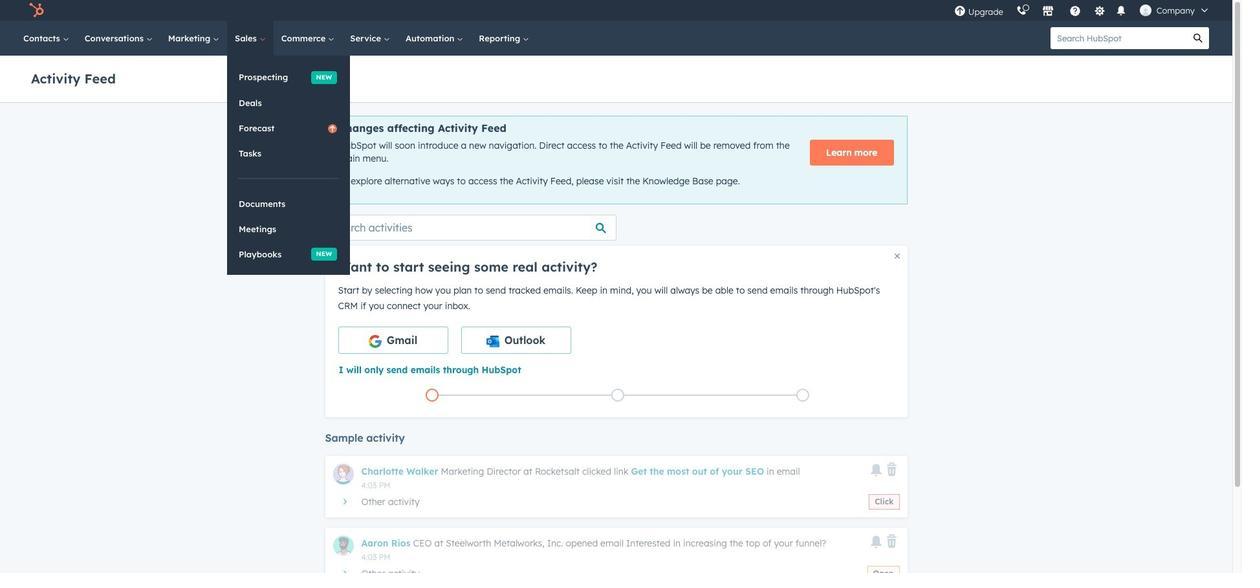 Task type: vqa. For each thing, say whether or not it's contained in the screenshot.
🇺🇸
no



Task type: describe. For each thing, give the bounding box(es) containing it.
jacob simon image
[[1140, 5, 1151, 16]]

marketplaces image
[[1042, 6, 1054, 17]]

Search activities search field
[[325, 215, 616, 241]]

onboarding.steps.sendtrackedemailingmail.title image
[[614, 392, 621, 399]]



Task type: locate. For each thing, give the bounding box(es) containing it.
menu
[[948, 0, 1217, 21]]

sales menu
[[227, 56, 350, 275]]

onboarding.steps.finalstep.title image
[[800, 392, 806, 399]]

close image
[[894, 253, 900, 259]]

None checkbox
[[338, 327, 448, 354]]

None checkbox
[[461, 327, 571, 354]]

list
[[339, 386, 896, 404]]

Search HubSpot search field
[[1051, 27, 1187, 49]]



